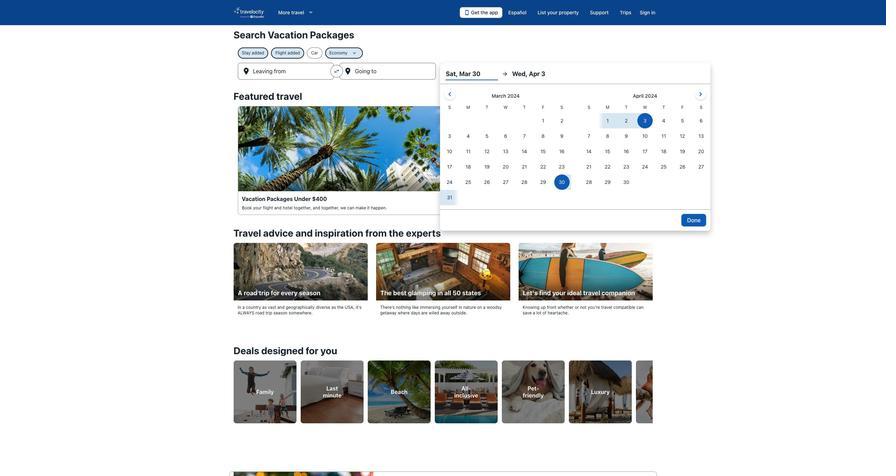Task type: locate. For each thing, give the bounding box(es) containing it.
previous image
[[229, 386, 238, 394]]

previous month image
[[446, 90, 454, 99]]

featured travel region
[[229, 87, 657, 224]]

main content
[[0, 25, 886, 476]]

next image
[[649, 386, 657, 394]]



Task type: describe. For each thing, give the bounding box(es) containing it.
next month image
[[697, 90, 705, 99]]

travel advice and inspiration from the experts region
[[229, 224, 657, 329]]

travelocity logo image
[[234, 7, 264, 18]]

download the app button image
[[464, 10, 470, 15]]

swap origin and destination values image
[[334, 68, 340, 74]]



